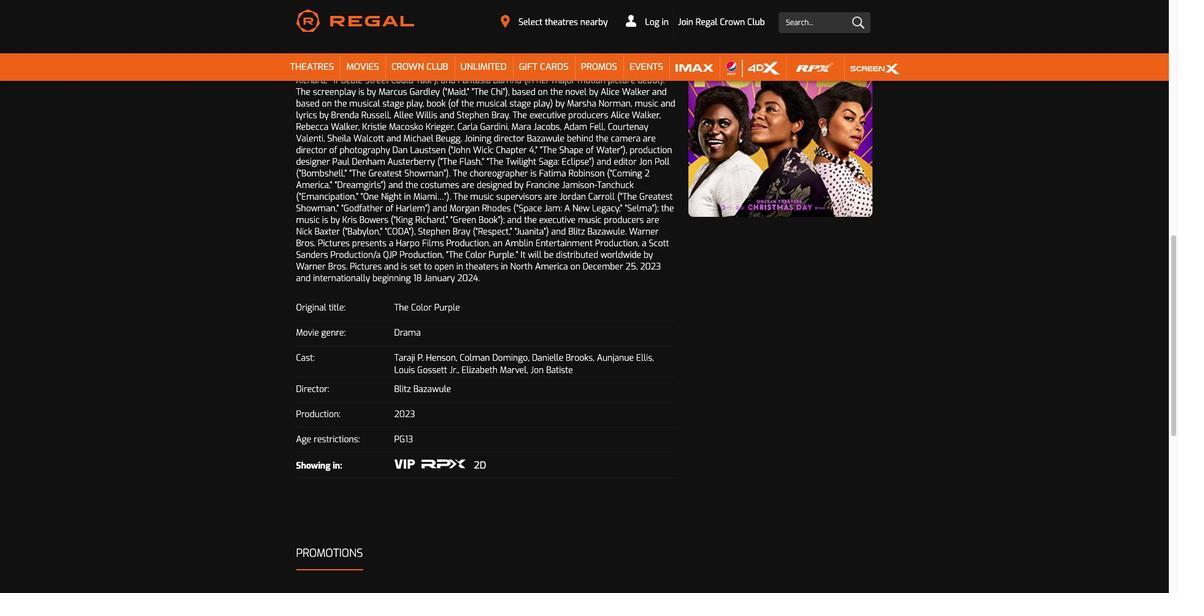 Task type: locate. For each thing, give the bounding box(es) containing it.
ellis,
[[636, 353, 654, 364]]

regal
[[696, 17, 718, 28]]

age restrictions:
[[296, 434, 360, 446]]

jon
[[531, 365, 544, 377]]

gift cards link
[[513, 53, 575, 81]]

gift
[[519, 61, 537, 73]]

showing
[[296, 461, 330, 472]]

cards
[[540, 61, 569, 73]]

promotions link
[[296, 541, 363, 571]]

original title:
[[296, 302, 346, 314]]

nearby
[[580, 17, 608, 28]]

title:
[[329, 302, 346, 314]]

gossett
[[417, 365, 447, 377]]

pepsi 4dx logo image
[[726, 59, 780, 77]]

gift cards
[[519, 61, 569, 73]]

the color purple
[[394, 302, 460, 314]]

genre:
[[321, 327, 346, 339]]

promotions
[[296, 546, 363, 561]]

bazawule
[[413, 384, 451, 396]]

showing in:
[[296, 461, 342, 472]]

rpx - regal premium experience image
[[792, 59, 838, 77]]

crown right movies
[[391, 61, 424, 73]]

promos
[[581, 61, 617, 73]]

log in
[[643, 17, 669, 28]]

Search... text field
[[778, 12, 870, 33]]

join regal crown club
[[678, 17, 765, 28]]

select
[[518, 17, 543, 28]]

blitz bazawule
[[394, 384, 451, 396]]

brooks,
[[566, 353, 594, 364]]

production:
[[296, 409, 340, 421]]

0 horizontal spatial club
[[426, 61, 448, 73]]

1 horizontal spatial club
[[747, 17, 765, 28]]

in:
[[333, 461, 342, 472]]

log
[[645, 17, 659, 28]]

elizabeth
[[462, 365, 498, 377]]

batiste
[[546, 365, 573, 377]]

blitz
[[394, 384, 411, 396]]

domingo,
[[492, 353, 530, 364]]

0 vertical spatial crown
[[720, 17, 745, 28]]

0 vertical spatial club
[[747, 17, 765, 28]]

the
[[394, 302, 409, 314]]

2d
[[474, 459, 486, 472]]

imax image
[[675, 59, 714, 77]]

events
[[630, 61, 663, 73]]

club up pepsi 4dx logo
[[747, 17, 765, 28]]

crown right regal
[[720, 17, 745, 28]]

p.
[[418, 353, 424, 364]]

club left the unlimited
[[426, 61, 448, 73]]

jr.,
[[450, 365, 459, 377]]

1 vertical spatial crown
[[391, 61, 424, 73]]

movies
[[346, 61, 379, 73]]

club
[[747, 17, 765, 28], [426, 61, 448, 73]]

1 vertical spatial club
[[426, 61, 448, 73]]

movies link
[[340, 53, 385, 81]]

crown
[[720, 17, 745, 28], [391, 61, 424, 73]]

restrictions:
[[314, 434, 360, 446]]

0 horizontal spatial crown
[[391, 61, 424, 73]]

vip image
[[394, 460, 415, 469]]

director:
[[296, 384, 329, 396]]



Task type: describe. For each thing, give the bounding box(es) containing it.
marvel,
[[500, 365, 528, 377]]

regal image
[[296, 9, 414, 32]]

2023
[[394, 409, 415, 421]]

map marker icon image
[[501, 15, 510, 28]]

aunjanue
[[597, 353, 634, 364]]

purple
[[434, 302, 460, 314]]

events link
[[623, 53, 669, 81]]

original
[[296, 302, 326, 314]]

movie genre:
[[296, 327, 346, 339]]

theatres link
[[284, 53, 340, 81]]

screenx image
[[851, 59, 900, 77]]

taraji p. henson, colman domingo, danielle brooks, aunjanue  ellis, louis  gossett jr., elizabeth  marvel, jon batiste
[[394, 353, 654, 377]]

select theatres nearby link
[[493, 12, 616, 33]]

theatres
[[545, 17, 578, 28]]

color
[[411, 302, 432, 314]]

taraji
[[394, 353, 415, 364]]

unlimited link
[[454, 53, 513, 81]]

cast:
[[296, 353, 315, 364]]

henson,
[[426, 353, 457, 364]]

danielle
[[532, 353, 563, 364]]

movie
[[296, 327, 319, 339]]

log in link
[[622, 7, 674, 38]]

movierpx image
[[421, 460, 465, 469]]

pg13
[[394, 434, 413, 446]]

join regal crown club link
[[674, 7, 769, 37]]

age
[[296, 434, 311, 446]]

promos link
[[575, 53, 623, 81]]

drama
[[394, 327, 421, 339]]

select theatres nearby
[[518, 17, 608, 28]]

crown club
[[391, 61, 448, 73]]

1 horizontal spatial crown
[[720, 17, 745, 28]]

crown club link
[[385, 53, 454, 81]]

in
[[662, 17, 669, 28]]

unlimited
[[461, 61, 507, 73]]

join
[[678, 17, 693, 28]]

colman
[[460, 353, 490, 364]]

theatres
[[290, 61, 334, 73]]

the color purple image
[[689, 0, 873, 217]]

louis
[[394, 365, 415, 377]]

user icon image
[[626, 15, 637, 27]]



Task type: vqa. For each thing, say whether or not it's contained in the screenshot.


